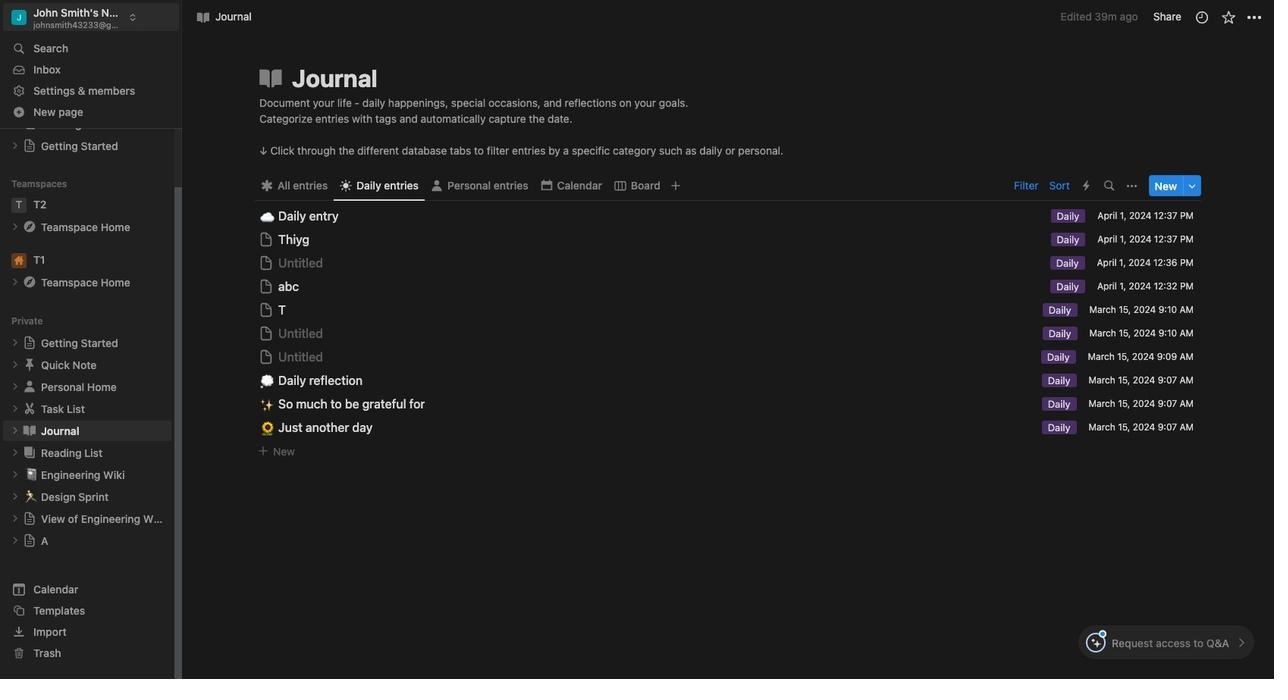 Task type: describe. For each thing, give the bounding box(es) containing it.
🏃 image
[[24, 488, 38, 506]]

🌻 image
[[261, 419, 275, 438]]

2 open image from the top
[[11, 278, 20, 287]]

updates image
[[1195, 9, 1210, 25]]

📓 image
[[24, 466, 38, 484]]

5 open image from the top
[[11, 383, 20, 392]]

change page icon image for 6th open icon from the top
[[23, 534, 36, 548]]

3 open image from the top
[[11, 427, 20, 436]]

change page icon image for 2nd open image
[[22, 275, 37, 290]]

create and view automations image
[[1084, 181, 1091, 192]]

4 open image from the top
[[11, 449, 20, 458]]

✨ image
[[261, 395, 275, 414]]

4 open image from the top
[[11, 361, 20, 370]]

change page icon image for 4th open image from the bottom
[[22, 358, 37, 373]]

7 open image from the top
[[11, 515, 20, 524]]

change page icon image for 4th open icon from the bottom
[[22, 424, 37, 439]]

5 open image from the top
[[11, 471, 20, 480]]

change page icon image for third open image from the top of the page
[[23, 336, 36, 350]]



Task type: locate. For each thing, give the bounding box(es) containing it.
6 open image from the top
[[11, 493, 20, 502]]

change page icon image for 3rd open image from the bottom of the page
[[22, 380, 37, 395]]

💭 image
[[261, 372, 275, 391]]

change page icon image for 7th open image
[[23, 512, 36, 526]]

6 open image from the top
[[11, 537, 20, 546]]

2 open image from the top
[[11, 405, 20, 414]]

change page icon image for fifth open icon from the bottom of the page
[[22, 402, 37, 417]]

tab list
[[255, 171, 1010, 201]]

t image
[[11, 198, 27, 213]]

change page icon image for 1st open icon from the top of the page
[[22, 220, 37, 235]]

change page icon image
[[257, 64, 285, 92], [23, 139, 36, 153], [22, 220, 37, 235], [22, 275, 37, 290], [23, 336, 36, 350], [22, 358, 37, 373], [22, 380, 37, 395], [22, 402, 37, 417], [22, 424, 37, 439], [22, 446, 37, 461], [23, 512, 36, 526], [23, 534, 36, 548]]

☁️ image
[[261, 207, 275, 226]]

1 open image from the top
[[11, 141, 20, 150]]

change page icon image for seventh open image from the bottom
[[23, 139, 36, 153]]

open image
[[11, 223, 20, 232], [11, 405, 20, 414], [11, 427, 20, 436], [11, 449, 20, 458], [11, 471, 20, 480], [11, 537, 20, 546]]

favorite image
[[1221, 9, 1237, 25]]

1 open image from the top
[[11, 223, 20, 232]]

change page icon image for 3rd open icon from the bottom of the page
[[22, 446, 37, 461]]

open image
[[11, 141, 20, 150], [11, 278, 20, 287], [11, 339, 20, 348], [11, 361, 20, 370], [11, 383, 20, 392], [11, 493, 20, 502], [11, 515, 20, 524]]

tab
[[609, 176, 667, 197]]

3 open image from the top
[[11, 339, 20, 348]]



Task type: vqa. For each thing, say whether or not it's contained in the screenshot.
6th Open image from the bottom
yes



